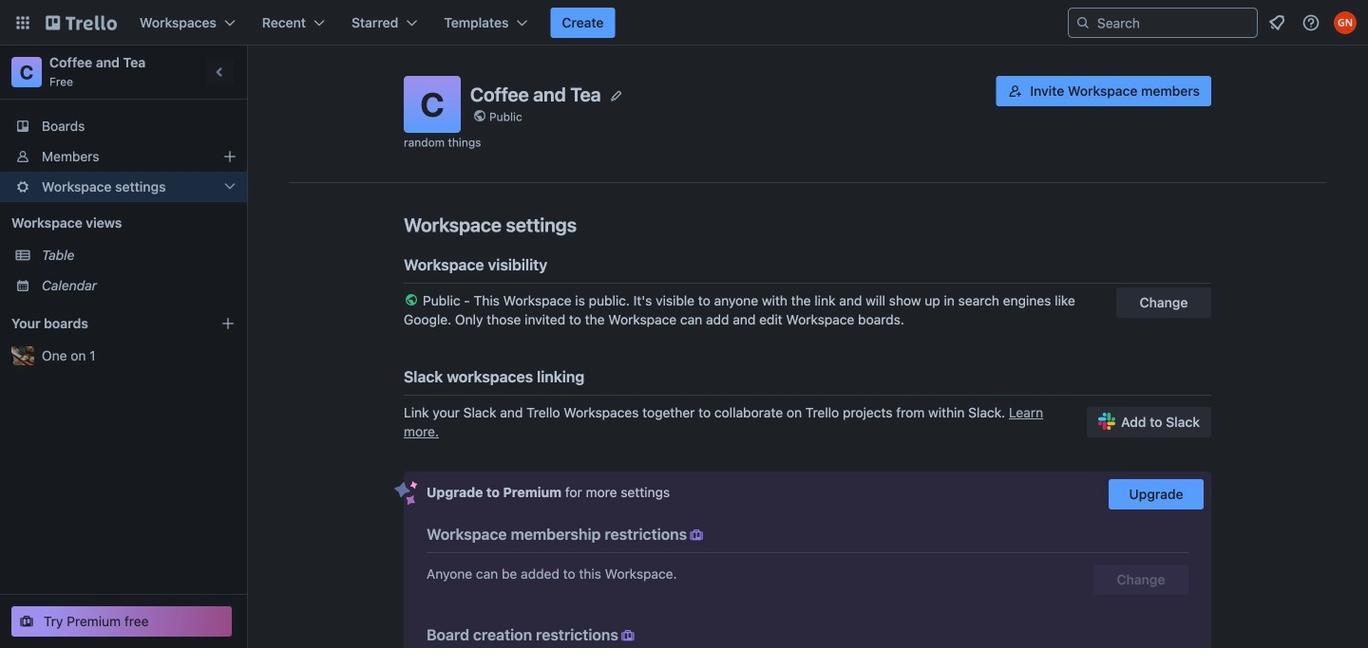 Task type: locate. For each thing, give the bounding box(es) containing it.
1 horizontal spatial sm image
[[687, 526, 706, 545]]

Search field
[[1091, 10, 1257, 36]]

0 vertical spatial sm image
[[687, 526, 706, 545]]

0 horizontal spatial sm image
[[618, 627, 637, 646]]

0 notifications image
[[1266, 11, 1288, 34]]

back to home image
[[46, 8, 117, 38]]

sparkle image
[[394, 482, 418, 506]]

generic name (namegeneric382024) image
[[1334, 11, 1357, 34]]

sm image
[[687, 526, 706, 545], [618, 627, 637, 646]]

open information menu image
[[1302, 13, 1321, 32]]



Task type: describe. For each thing, give the bounding box(es) containing it.
your boards with 1 items element
[[11, 313, 192, 335]]

primary element
[[0, 0, 1368, 46]]

search image
[[1076, 15, 1091, 30]]

1 vertical spatial sm image
[[618, 627, 637, 646]]

add board image
[[220, 316, 236, 332]]

workspace navigation collapse icon image
[[207, 59, 234, 86]]



Task type: vqa. For each thing, say whether or not it's contained in the screenshot.
Your boards with 1 items element
yes



